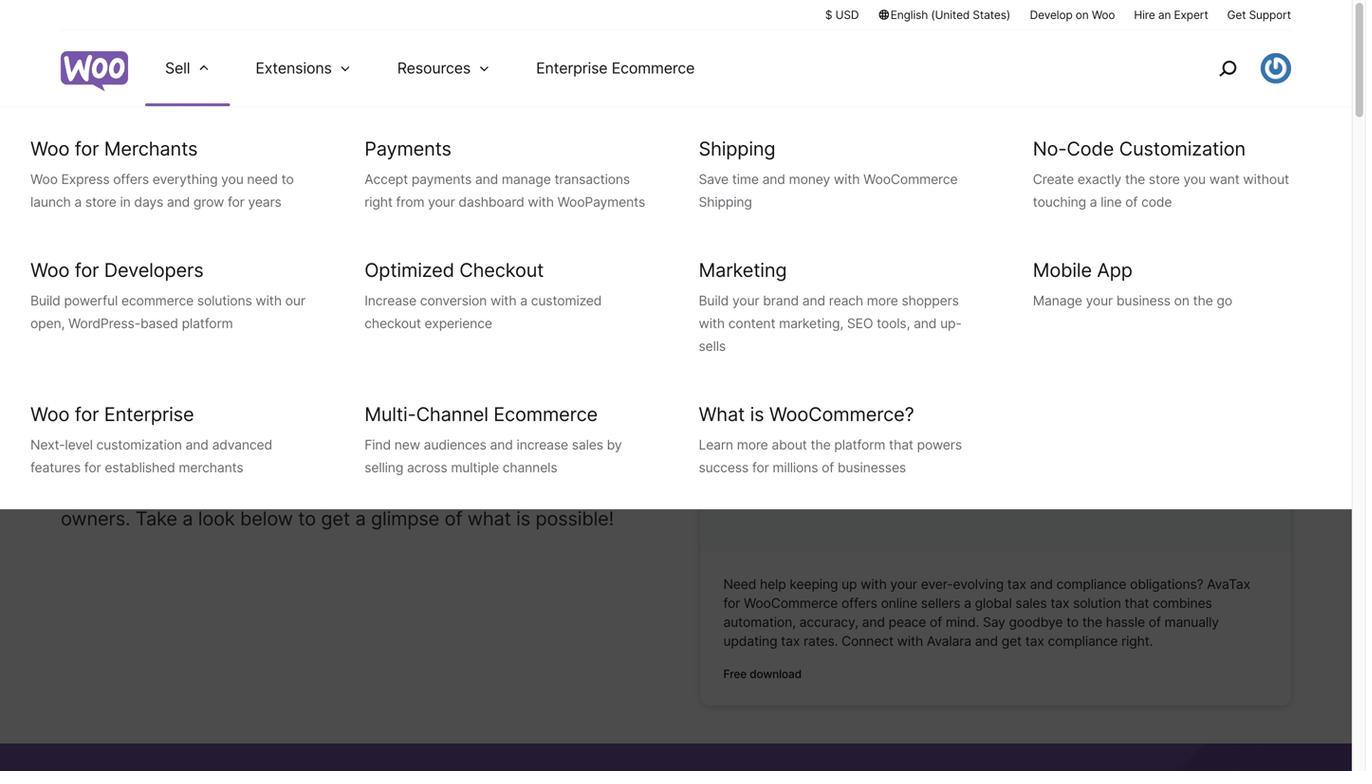 Task type: locate. For each thing, give the bounding box(es) containing it.
to inside woo express offers everything you need to launch a store in days and grow for years
[[282, 171, 294, 187]]

of up right.
[[1149, 615, 1161, 631]]

is right what
[[516, 507, 530, 531]]

2 vertical spatial store
[[601, 481, 646, 504]]

0 horizontal spatial platform
[[182, 316, 233, 332]]

open account menu image
[[1261, 53, 1292, 84]]

0 vertical spatial new
[[395, 437, 420, 453]]

woocommerce!
[[306, 409, 465, 436]]

get support link up open account menu icon
[[1228, 7, 1292, 23]]

1 horizontal spatial is
[[750, 403, 764, 426]]

find new audiences and increase sales by selling across multiple channels
[[365, 437, 622, 476]]

in
[[120, 194, 131, 210]]

1 vertical spatial shipping
[[699, 194, 752, 210]]

a down checkout
[[520, 293, 528, 309]]

0 horizontal spatial woocommerce
[[744, 596, 838, 612]]

money
[[789, 171, 830, 187]]

multi-
[[365, 403, 416, 426]]

mind.
[[946, 615, 980, 631]]

large
[[219, 454, 263, 478]]

1 vertical spatial get support link
[[848, 329, 974, 356]]

based
[[140, 316, 178, 332]]

1 vertical spatial offers
[[842, 596, 878, 612]]

0 vertical spatial is
[[750, 403, 764, 426]]

and up merchants
[[186, 437, 209, 453]]

to down extensions
[[298, 507, 316, 531]]

offers down up
[[842, 596, 878, 612]]

merchants
[[104, 137, 198, 160]]

of inside 'learn more about the platform that powers success for millions of businesses'
[[822, 460, 834, 476]]

and down shoppers
[[914, 316, 937, 332]]

tools,
[[877, 316, 910, 332]]

store
[[1149, 171, 1180, 187], [85, 194, 116, 210], [601, 481, 646, 504]]

a left look
[[182, 507, 193, 531]]

2 horizontal spatial that
[[1125, 596, 1150, 612]]

sales inside find new audiences and increase sales by selling across multiple channels
[[572, 437, 603, 453]]

for down 'need' on the bottom
[[724, 596, 740, 612]]

1 horizontal spatial sales
[[1016, 596, 1047, 612]]

enterprise ecommerce link
[[513, 30, 718, 106]]

1 build from the left
[[30, 293, 60, 309]]

0 horizontal spatial offers
[[113, 171, 149, 187]]

platform down woocommerce?
[[834, 437, 886, 453]]

1 horizontal spatial ecommerce
[[612, 59, 695, 77]]

for left 'millions'
[[752, 460, 769, 476]]

my
[[667, 331, 689, 350]]

and up dashboard
[[475, 171, 498, 187]]

0 horizontal spatial get
[[321, 507, 350, 531]]

new right find
[[395, 437, 420, 453]]

help up few
[[88, 454, 125, 478]]

a
[[74, 194, 82, 210], [1090, 194, 1097, 210], [520, 293, 528, 309], [61, 481, 71, 504], [182, 507, 193, 531], [355, 507, 366, 531], [964, 596, 972, 612]]

get down say
[[1002, 634, 1022, 650]]

0 horizontal spatial more
[[737, 437, 768, 453]]

tax
[[1008, 577, 1027, 593], [1051, 596, 1070, 612], [781, 634, 800, 650], [1026, 634, 1045, 650]]

new up possible!
[[559, 481, 596, 504]]

get down extensions
[[321, 507, 350, 531]]

the right about
[[811, 437, 831, 453]]

millions
[[773, 460, 818, 476]]

1 horizontal spatial get
[[1228, 8, 1246, 22]]

2 you from the left
[[1184, 171, 1206, 187]]

with inside to help small and large businesses get going we have put together a few collections    of our extensions that are popular with new store owners. take    a look below to get a glimpse of what is possible!
[[516, 481, 554, 504]]

build up open,
[[30, 293, 60, 309]]

1 horizontal spatial store
[[601, 481, 646, 504]]

to down solution
[[1067, 615, 1079, 631]]

0 vertical spatial platform
[[182, 316, 233, 332]]

businesses down woocommerce?
[[838, 460, 906, 476]]

with inside increase conversion with a customized checkout experience
[[491, 293, 517, 309]]

you inside create exactly the store you want without touching a line of code
[[1184, 171, 1206, 187]]

new inside find new audiences and increase sales by selling across multiple channels
[[395, 437, 420, 453]]

and inside to help small and large businesses get going we have put together a few collections    of our extensions that are popular with new store owners. take    a look below to get a glimpse of what is possible!
[[181, 454, 214, 478]]

develop
[[1030, 8, 1073, 22]]

the left go
[[1193, 293, 1213, 309]]

to inside need help keeping up with your ever-evolving tax and compliance obligations? avatax for woocommerce offers online sellers a global sales tax solution that combines automation, accuracy, and peace of mind. say goodbye to the hassle of manually updating tax rates. connect with avalara and get tax compliance right.
[[1067, 615, 1079, 631]]

0 vertical spatial ecommerce
[[612, 59, 695, 77]]

1 horizontal spatial businesses
[[838, 460, 906, 476]]

for
[[75, 137, 99, 160], [228, 194, 245, 210], [75, 259, 99, 282], [75, 403, 99, 426], [84, 460, 101, 476], [752, 460, 769, 476], [724, 596, 740, 612]]

a down express
[[74, 194, 82, 210]]

0 horizontal spatial build
[[30, 293, 60, 309]]

learn more about the platform that powers success for millions of businesses
[[699, 437, 962, 476]]

going
[[406, 454, 455, 478]]

0 vertical spatial support
[[1249, 8, 1292, 22]]

avalara
[[927, 634, 972, 650]]

up-
[[941, 316, 962, 332]]

that inside to help small and large businesses get going we have put together a few collections    of our extensions that are popular with new store owners. take    a look below to get a glimpse of what is possible!
[[371, 481, 406, 504]]

platform down the solutions
[[182, 316, 233, 332]]

0 vertical spatial our
[[285, 293, 305, 309]]

1 vertical spatial that
[[371, 481, 406, 504]]

help inside to help small and large businesses get going we have put together a few collections    of our extensions that are popular with new store owners. take    a look below to get a glimpse of what is possible!
[[88, 454, 125, 478]]

that inside need help keeping up with your ever-evolving tax and compliance obligations? avatax for woocommerce offers online sellers a global sales tax solution that combines automation, accuracy, and peace of mind. say goodbye to the hassle of manually updating tax rates. connect with avalara and get tax compliance right.
[[1125, 596, 1150, 612]]

(united
[[931, 8, 970, 22]]

connect
[[842, 634, 894, 650]]

1 horizontal spatial support
[[1249, 8, 1292, 22]]

build inside build powerful ecommerce solutions with our open, wordpress-based platform
[[30, 293, 60, 309]]

solution
[[1073, 596, 1121, 612]]

you for no-code customization
[[1184, 171, 1206, 187]]

for inside woo express offers everything you need to launch a store in days and grow for years
[[228, 194, 245, 210]]

next-
[[30, 437, 65, 453]]

woo for woo for merchants
[[30, 137, 70, 160]]

0 horizontal spatial store
[[85, 194, 116, 210]]

our
[[285, 293, 305, 309], [237, 481, 266, 504]]

1 vertical spatial sales
[[1016, 596, 1047, 612]]

1 vertical spatial platform
[[834, 437, 886, 453]]

help right 'need' on the bottom
[[760, 577, 786, 593]]

0 horizontal spatial you
[[221, 171, 244, 187]]

more
[[867, 293, 898, 309], [737, 437, 768, 453]]

1 vertical spatial more
[[737, 437, 768, 453]]

0 vertical spatial woocommerce
[[864, 171, 958, 187]]

1 horizontal spatial more
[[867, 293, 898, 309]]

and up have
[[490, 437, 513, 453]]

english
[[891, 8, 928, 22]]

support down shoppers
[[896, 331, 955, 350]]

obligations?
[[1130, 577, 1204, 593]]

woocommerce
[[864, 171, 958, 187], [744, 596, 838, 612]]

1 horizontal spatial platform
[[834, 437, 886, 453]]

with down checkout
[[491, 293, 517, 309]]

a up mind.
[[964, 596, 972, 612]]

for right to
[[84, 460, 101, 476]]

dashboard down merchants at the top of page
[[61, 161, 290, 221]]

0 horizontal spatial support
[[896, 331, 955, 350]]

your inside accept payments and manage transactions right from your dashboard with woopayments
[[428, 194, 455, 210]]

1 vertical spatial on
[[1174, 293, 1190, 309]]

get down find
[[372, 454, 401, 478]]

store left in
[[85, 194, 116, 210]]

multiple
[[451, 460, 499, 476]]

to
[[282, 171, 294, 187], [158, 409, 178, 436], [298, 507, 316, 531], [1067, 615, 1079, 631]]

with right the money
[[834, 171, 860, 187]]

1 you from the left
[[221, 171, 244, 187]]

compliance up solution
[[1057, 577, 1127, 593]]

woo for woo for developers
[[30, 259, 70, 282]]

0 vertical spatial offers
[[113, 171, 149, 187]]

with up sells
[[699, 316, 725, 332]]

1 vertical spatial is
[[516, 507, 530, 531]]

with
[[834, 171, 860, 187], [528, 194, 554, 210], [256, 293, 282, 309], [491, 293, 517, 309], [699, 316, 725, 332], [516, 481, 554, 504], [861, 577, 887, 593], [897, 634, 923, 650]]

0 vertical spatial enterprise
[[536, 59, 608, 77]]

avatax
[[1207, 577, 1251, 593]]

and left large
[[181, 454, 214, 478]]

is right the what on the right of the page
[[750, 403, 764, 426]]

on right the develop at top
[[1076, 8, 1089, 22]]

0 vertical spatial help
[[88, 454, 125, 478]]

keeping
[[790, 577, 838, 593]]

dashboard down powerful
[[80, 331, 158, 350]]

powers
[[917, 437, 962, 453]]

woopayments
[[558, 194, 645, 210]]

and inside save time and money with woocommerce shipping
[[763, 171, 786, 187]]

1 horizontal spatial that
[[889, 437, 914, 453]]

with right up
[[861, 577, 887, 593]]

$
[[826, 8, 833, 22]]

help
[[88, 454, 125, 478], [760, 577, 786, 593]]

marketing,
[[779, 316, 844, 332]]

platform inside 'learn more about the platform that powers success for millions of businesses'
[[834, 437, 886, 453]]

tax down goodbye
[[1026, 634, 1045, 650]]

store down together
[[601, 481, 646, 504]]

possible!
[[536, 507, 614, 531]]

and up goodbye
[[1030, 577, 1053, 593]]

build inside build your brand and reach more shoppers with content marketing, seo tools, and up- sells
[[699, 293, 729, 309]]

to up "customization" at the bottom left of the page
[[158, 409, 178, 436]]

of down sellers
[[930, 615, 942, 631]]

support up open account menu icon
[[1249, 8, 1292, 22]]

0 horizontal spatial is
[[516, 507, 530, 531]]

0 horizontal spatial new
[[395, 437, 420, 453]]

store inside create exactly the store you want without touching a line of code
[[1149, 171, 1180, 187]]

1 vertical spatial get
[[867, 331, 893, 350]]

customization
[[1119, 137, 1246, 160]]

your up online
[[891, 577, 918, 593]]

evolving
[[953, 577, 1004, 593]]

shipping
[[699, 137, 776, 160], [699, 194, 752, 210]]

search image
[[1213, 53, 1243, 84]]

tax up global
[[1008, 577, 1027, 593]]

businesses up extensions
[[268, 454, 367, 478]]

platform
[[182, 316, 233, 332], [834, 437, 886, 453]]

0 horizontal spatial help
[[88, 454, 125, 478]]

code
[[1067, 137, 1114, 160]]

1 horizontal spatial offers
[[842, 596, 878, 612]]

for inside 'learn more about the platform that powers success for millions of businesses'
[[752, 460, 769, 476]]

our right the solutions
[[285, 293, 305, 309]]

woo up next-
[[30, 403, 70, 426]]

0 horizontal spatial sales
[[572, 437, 603, 453]]

with right the solutions
[[256, 293, 282, 309]]

and down everything
[[167, 194, 190, 210]]

woo left hire
[[1092, 8, 1115, 22]]

0 horizontal spatial our
[[237, 481, 266, 504]]

1 vertical spatial our
[[237, 481, 266, 504]]

of right 'millions'
[[822, 460, 834, 476]]

get support link
[[1228, 7, 1292, 23], [848, 329, 974, 356]]

is
[[750, 403, 764, 426], [516, 507, 530, 531]]

the down "no-code customization"
[[1125, 171, 1145, 187]]

a left few
[[61, 481, 71, 504]]

1 vertical spatial store
[[85, 194, 116, 210]]

a left glimpse
[[355, 507, 366, 531]]

next-level customization and advanced features for established merchants
[[30, 437, 272, 476]]

1 horizontal spatial get support link
[[1228, 7, 1292, 23]]

1 horizontal spatial you
[[1184, 171, 1206, 187]]

0 vertical spatial get
[[1228, 8, 1246, 22]]

0 vertical spatial sales
[[572, 437, 603, 453]]

help inside need help keeping up with your ever-evolving tax and compliance obligations? avatax for woocommerce offers online sellers a global sales tax solution that combines automation, accuracy, and peace of mind. say goodbye to the hassle of manually updating tax rates. connect with avalara and get tax compliance right.
[[760, 577, 786, 593]]

0 vertical spatial shipping
[[699, 137, 776, 160]]

service navigation menu element
[[1179, 37, 1292, 99]]

the up merchants
[[183, 409, 215, 436]]

compliance down solution
[[1048, 634, 1118, 650]]

1 horizontal spatial on
[[1174, 293, 1190, 309]]

you for woo for merchants
[[221, 171, 244, 187]]

and right time
[[763, 171, 786, 187]]

we
[[460, 454, 486, 478]]

with inside accept payments and manage transactions right from your dashboard with woopayments
[[528, 194, 554, 210]]

with down the channels
[[516, 481, 554, 504]]

0 vertical spatial store
[[1149, 171, 1180, 187]]

0 vertical spatial dashboard
[[61, 161, 290, 221]]

2 vertical spatial get
[[1002, 634, 1022, 650]]

below
[[240, 507, 293, 531]]

my subscriptions
[[667, 331, 793, 350]]

woo inside woo express offers everything you need to launch a store in days and grow for years
[[30, 171, 58, 187]]

free
[[724, 668, 747, 682]]

more up tools,
[[867, 293, 898, 309]]

get support link down shoppers
[[848, 329, 974, 356]]

woo up express
[[30, 137, 70, 160]]

right.
[[1122, 634, 1153, 650]]

shipping up time
[[699, 137, 776, 160]]

woo for developers
[[30, 259, 204, 282]]

0 vertical spatial more
[[867, 293, 898, 309]]

your up the content
[[733, 293, 760, 309]]

get
[[1228, 8, 1246, 22], [867, 331, 893, 350]]

1 horizontal spatial build
[[699, 293, 729, 309]]

build down marketing at the top of page
[[699, 293, 729, 309]]

our down large
[[237, 481, 266, 504]]

0 horizontal spatial get support
[[867, 331, 955, 350]]

0 vertical spatial compliance
[[1057, 577, 1127, 593]]

2 horizontal spatial get
[[1002, 634, 1022, 650]]

that down "selling"
[[371, 481, 406, 504]]

shipping down save
[[699, 194, 752, 210]]

help for to
[[88, 454, 125, 478]]

1 horizontal spatial new
[[559, 481, 596, 504]]

0 horizontal spatial businesses
[[268, 454, 367, 478]]

2 horizontal spatial store
[[1149, 171, 1180, 187]]

optimized
[[365, 259, 454, 282]]

no-code customization
[[1033, 137, 1246, 160]]

1 vertical spatial enterprise
[[104, 403, 194, 426]]

of right line
[[1126, 194, 1138, 210]]

woo express offers everything you need to launch a store in days and grow for years
[[30, 171, 294, 210]]

2 vertical spatial that
[[1125, 596, 1150, 612]]

you left need
[[221, 171, 244, 187]]

your down payments
[[428, 194, 455, 210]]

have
[[491, 454, 533, 478]]

2 build from the left
[[699, 293, 729, 309]]

1 horizontal spatial woocommerce
[[864, 171, 958, 187]]

welcome
[[61, 409, 152, 436]]

1 horizontal spatial help
[[760, 577, 786, 593]]

an
[[1159, 8, 1171, 22]]

offers up in
[[113, 171, 149, 187]]

that left powers
[[889, 437, 914, 453]]

woocommerce inside save time and money with woocommerce shipping
[[864, 171, 958, 187]]

with down manage
[[528, 194, 554, 210]]

you inside woo express offers everything you need to launch a store in days and grow for years
[[221, 171, 244, 187]]

woocommerce inside need help keeping up with your ever-evolving tax and compliance obligations? avatax for woocommerce offers online sellers a global sales tax solution that combines automation, accuracy, and peace of mind. say goodbye to the hassle of manually updating tax rates. connect with avalara and get tax compliance right.
[[744, 596, 838, 612]]

0 horizontal spatial that
[[371, 481, 406, 504]]

0 vertical spatial get
[[372, 454, 401, 478]]

1 vertical spatial new
[[559, 481, 596, 504]]

of
[[1126, 194, 1138, 210], [281, 409, 301, 436], [822, 460, 834, 476], [214, 481, 232, 504], [445, 507, 462, 531], [930, 615, 942, 631], [1149, 615, 1161, 631]]

save time and money with woocommerce shipping
[[699, 171, 958, 210]]

sales left by
[[572, 437, 603, 453]]

offers
[[113, 171, 149, 187], [842, 596, 878, 612]]

1 horizontal spatial our
[[285, 293, 305, 309]]

0 vertical spatial get support
[[1228, 8, 1292, 22]]

1 vertical spatial compliance
[[1048, 634, 1118, 650]]

0 vertical spatial that
[[889, 437, 914, 453]]

1 vertical spatial help
[[760, 577, 786, 593]]

established
[[105, 460, 175, 476]]

get support down shoppers
[[867, 331, 955, 350]]

sell button
[[142, 30, 233, 106]]

1 vertical spatial woocommerce
[[744, 596, 838, 612]]

accuracy,
[[800, 615, 859, 631]]

woo up powerful
[[30, 259, 70, 282]]

that inside 'learn more about the platform that powers success for millions of businesses'
[[889, 437, 914, 453]]

conversion
[[420, 293, 487, 309]]

shoppers
[[902, 293, 959, 309]]

1 vertical spatial ecommerce
[[494, 403, 598, 426]]

2 shipping from the top
[[699, 194, 752, 210]]

develop on woo link
[[1030, 7, 1115, 23]]

the down solution
[[1083, 615, 1103, 631]]

0 vertical spatial on
[[1076, 8, 1089, 22]]

get inside need help keeping up with your ever-evolving tax and compliance obligations? avatax for woocommerce offers online sellers a global sales tax solution that combines automation, accuracy, and peace of mind. say goodbye to the hassle of manually updating tax rates. connect with avalara and get tax compliance right.
[[1002, 634, 1022, 650]]

customization
[[96, 437, 182, 453]]

to inside to help small and large businesses get going we have put together a few collections    of our extensions that are popular with new store owners. take    a look below to get a glimpse of what is possible!
[[298, 507, 316, 531]]

a left line
[[1090, 194, 1097, 210]]

say
[[983, 615, 1006, 631]]

that up hassle
[[1125, 596, 1150, 612]]

manage
[[502, 171, 551, 187]]

together
[[573, 454, 649, 478]]

and up connect
[[862, 615, 885, 631]]

woo up launch
[[30, 171, 58, 187]]

store up code
[[1149, 171, 1180, 187]]

on right business
[[1174, 293, 1190, 309]]

to right need
[[282, 171, 294, 187]]



Task type: describe. For each thing, give the bounding box(es) containing it.
app
[[1097, 259, 1133, 282]]

content
[[729, 316, 776, 332]]

line
[[1101, 194, 1122, 210]]

of inside create exactly the store you want without touching a line of code
[[1126, 194, 1138, 210]]

and inside accept payments and manage transactions right from your dashboard with woopayments
[[475, 171, 498, 187]]

and up marketing,
[[803, 293, 826, 309]]

everything
[[153, 171, 218, 187]]

dashboard link
[[61, 329, 177, 356]]

a inside woo express offers everything you need to launch a store in days and grow for years
[[74, 194, 82, 210]]

1 shipping from the top
[[699, 137, 776, 160]]

checkout
[[365, 316, 421, 332]]

learn
[[699, 437, 734, 453]]

customized
[[531, 293, 602, 309]]

my subscriptions link
[[648, 329, 812, 356]]

store inside woo express offers everything you need to launch a store in days and grow for years
[[85, 194, 116, 210]]

for up level
[[75, 403, 99, 426]]

by
[[607, 437, 622, 453]]

collections
[[114, 481, 208, 504]]

put
[[539, 454, 568, 478]]

shipping inside save time and money with woocommerce shipping
[[699, 194, 752, 210]]

a inside increase conversion with a customized checkout experience
[[520, 293, 528, 309]]

1 horizontal spatial get support
[[1228, 8, 1292, 22]]

up
[[842, 577, 857, 593]]

the inside 'learn more about the platform that powers success for millions of businesses'
[[811, 437, 831, 453]]

of left what
[[445, 507, 462, 531]]

global
[[975, 596, 1012, 612]]

increase conversion with a customized checkout experience
[[365, 293, 602, 332]]

woo for enterprise
[[30, 403, 194, 426]]

new inside to help small and large businesses get going we have put together a few collections    of our extensions that are popular with new store owners. take    a look below to get a glimpse of what is possible!
[[559, 481, 596, 504]]

0 horizontal spatial ecommerce
[[494, 403, 598, 426]]

touching
[[1033, 194, 1087, 210]]

need help keeping up with your ever-evolving tax and compliance obligations? avatax for woocommerce offers online sellers a global sales tax solution that combines automation, accuracy, and peace of mind. say goodbye to the hassle of manually updating tax rates. connect with avalara and get tax compliance right.
[[724, 577, 1251, 650]]

expert
[[1174, 8, 1209, 22]]

english (united states)
[[891, 8, 1011, 22]]

to help small and large businesses get going we have put together a few collections    of our extensions that are popular with new store owners. take    a look below to get a glimpse of what is possible!
[[61, 454, 649, 531]]

channel
[[416, 403, 489, 426]]

no-
[[1033, 137, 1067, 160]]

features
[[30, 460, 81, 476]]

woo for woo for enterprise
[[30, 403, 70, 426]]

extensions button
[[233, 30, 375, 106]]

transactions
[[555, 171, 630, 187]]

the inside need help keeping up with your ever-evolving tax and compliance obligations? avatax for woocommerce offers online sellers a global sales tax solution that combines automation, accuracy, and peace of mind. say goodbye to the hassle of manually updating tax rates. connect with avalara and get tax compliance right.
[[1083, 615, 1103, 631]]

more inside build your brand and reach more shoppers with content marketing, seo tools, and up- sells
[[867, 293, 898, 309]]

and inside find new audiences and increase sales by selling across multiple channels
[[490, 437, 513, 453]]

your inside build your brand and reach more shoppers with content marketing, seo tools, and up- sells
[[733, 293, 760, 309]]

wordpress-
[[68, 316, 140, 332]]

build for woo for developers
[[30, 293, 60, 309]]

store inside to help small and large businesses get going we have put together a few collections    of our extensions that are popular with new store owners. take    a look below to get a glimpse of what is possible!
[[601, 481, 646, 504]]

solutions
[[197, 293, 252, 309]]

open,
[[30, 316, 65, 332]]

audiences
[[424, 437, 487, 453]]

rates.
[[804, 634, 838, 650]]

our inside to help small and large businesses get going we have put together a few collections    of our extensions that are popular with new store owners. take    a look below to get a glimpse of what is possible!
[[237, 481, 266, 504]]

success
[[699, 460, 749, 476]]

a inside create exactly the store you want without touching a line of code
[[1090, 194, 1097, 210]]

woocommerce?
[[770, 403, 914, 426]]

with inside build your brand and reach more shoppers with content marketing, seo tools, and up- sells
[[699, 316, 725, 332]]

help for need
[[760, 577, 786, 593]]

updating
[[724, 634, 778, 650]]

of down merchants
[[214, 481, 232, 504]]

resources button
[[375, 30, 513, 106]]

powerful
[[64, 293, 118, 309]]

popular
[[445, 481, 511, 504]]

hire
[[1134, 8, 1156, 22]]

glimpse
[[371, 507, 439, 531]]

0 horizontal spatial on
[[1076, 8, 1089, 22]]

for inside need help keeping up with your ever-evolving tax and compliance obligations? avatax for woocommerce offers online sellers a global sales tax solution that combines automation, accuracy, and peace of mind. say goodbye to the hassle of manually updating tax rates. connect with avalara and get tax compliance right.
[[724, 596, 740, 612]]

businesses inside to help small and large businesses get going we have put together a few collections    of our extensions that are popular with new store owners. take    a look below to get a glimpse of what is possible!
[[268, 454, 367, 478]]

online
[[881, 596, 918, 612]]

for inside next-level customization and advanced features for established merchants
[[84, 460, 101, 476]]

and down say
[[975, 634, 998, 650]]

1 vertical spatial dashboard
[[80, 331, 158, 350]]

mobile app
[[1033, 259, 1133, 282]]

channels
[[503, 460, 557, 476]]

build your brand and reach more shoppers with content marketing, seo tools, and up- sells
[[699, 293, 962, 354]]

years
[[248, 194, 282, 210]]

free download
[[724, 668, 802, 682]]

1 horizontal spatial get
[[372, 454, 401, 478]]

0 horizontal spatial enterprise
[[104, 403, 194, 426]]

1 horizontal spatial enterprise
[[536, 59, 608, 77]]

0 vertical spatial get support link
[[1228, 7, 1292, 23]]

your down app
[[1086, 293, 1113, 309]]

a inside need help keeping up with your ever-evolving tax and compliance obligations? avatax for woocommerce offers online sellers a global sales tax solution that combines automation, accuracy, and peace of mind. say goodbye to the hassle of manually updating tax rates. connect with avalara and get tax compliance right.
[[964, 596, 972, 612]]

platform inside build powerful ecommerce solutions with our open, wordpress-based platform
[[182, 316, 233, 332]]

code
[[1142, 194, 1172, 210]]

1 vertical spatial get
[[321, 507, 350, 531]]

offers inside woo express offers everything you need to launch a store in days and grow for years
[[113, 171, 149, 187]]

mobile
[[1033, 259, 1092, 282]]

1 vertical spatial support
[[896, 331, 955, 350]]

woo for woo express offers everything you need to launch a store in days and grow for years
[[30, 171, 58, 187]]

and inside next-level customization and advanced features for established merchants
[[186, 437, 209, 453]]

express
[[61, 171, 110, 187]]

develop on woo
[[1030, 8, 1115, 22]]

are
[[411, 481, 439, 504]]

multi-channel ecommerce
[[365, 403, 598, 426]]

experience
[[425, 316, 492, 332]]

hire an expert link
[[1134, 7, 1209, 23]]

businesses inside 'learn more about the platform that powers success for millions of businesses'
[[838, 460, 906, 476]]

sells
[[699, 338, 726, 354]]

for up powerful
[[75, 259, 99, 282]]

of right world
[[281, 409, 301, 436]]

tax left rates.
[[781, 634, 800, 650]]

hire an expert
[[1134, 8, 1209, 22]]

seo
[[847, 316, 873, 332]]

launch
[[30, 194, 71, 210]]

about
[[772, 437, 807, 453]]

more inside 'learn more about the platform that powers success for millions of businesses'
[[737, 437, 768, 453]]

and inside woo express offers everything you need to launch a store in days and grow for years
[[167, 194, 190, 210]]

1 vertical spatial get support
[[867, 331, 955, 350]]

tax up goodbye
[[1051, 596, 1070, 612]]

build for marketing
[[699, 293, 729, 309]]

our inside build powerful ecommerce solutions with our open, wordpress-based platform
[[285, 293, 305, 309]]

sellers
[[921, 596, 961, 612]]

days
[[134, 194, 163, 210]]

0 horizontal spatial get support link
[[848, 329, 974, 356]]

enterprise ecommerce
[[536, 59, 695, 77]]

right
[[365, 194, 393, 210]]

0 horizontal spatial get
[[867, 331, 893, 350]]

marketing
[[699, 259, 787, 282]]

for up express
[[75, 137, 99, 160]]

your inside need help keeping up with your ever-evolving tax and compliance obligations? avatax for woocommerce offers online sellers a global sales tax solution that combines automation, accuracy, and peace of mind. say goodbye to the hassle of manually updating tax rates. connect with avalara and get tax compliance right.
[[891, 577, 918, 593]]

with down peace
[[897, 634, 923, 650]]

what
[[699, 403, 745, 426]]

create exactly the store you want without touching a line of code
[[1033, 171, 1290, 210]]

resources
[[397, 59, 471, 77]]

selling
[[365, 460, 403, 476]]

to
[[61, 454, 82, 478]]

world
[[220, 409, 276, 436]]

with inside build powerful ecommerce solutions with our open, wordpress-based platform
[[256, 293, 282, 309]]

is inside to help small and large businesses get going we have put together a few collections    of our extensions that are popular with new store owners. take    a look below to get a glimpse of what is possible!
[[516, 507, 530, 531]]

save
[[699, 171, 729, 187]]

grow
[[194, 194, 224, 210]]

accept
[[365, 171, 408, 187]]

$ usd
[[826, 8, 859, 22]]

with inside save time and money with woocommerce shipping
[[834, 171, 860, 187]]

english (united states) button
[[878, 7, 1011, 23]]

sales inside need help keeping up with your ever-evolving tax and compliance obligations? avatax for woocommerce offers online sellers a global sales tax solution that combines automation, accuracy, and peace of mind. say goodbye to the hassle of manually updating tax rates. connect with avalara and get tax compliance right.
[[1016, 596, 1047, 612]]

manage your business on the go
[[1033, 293, 1233, 309]]

the inside create exactly the store you want without touching a line of code
[[1125, 171, 1145, 187]]

dashboard
[[459, 194, 524, 210]]

reach
[[829, 293, 864, 309]]

developers
[[104, 259, 204, 282]]

brand
[[763, 293, 799, 309]]

time
[[732, 171, 759, 187]]

offers inside need help keeping up with your ever-evolving tax and compliance obligations? avatax for woocommerce offers online sellers a global sales tax solution that combines automation, accuracy, and peace of mind. say goodbye to the hassle of manually updating tax rates. connect with avalara and get tax compliance right.
[[842, 596, 878, 612]]

level
[[65, 437, 93, 453]]



Task type: vqa. For each thing, say whether or not it's contained in the screenshot.
Cad
no



